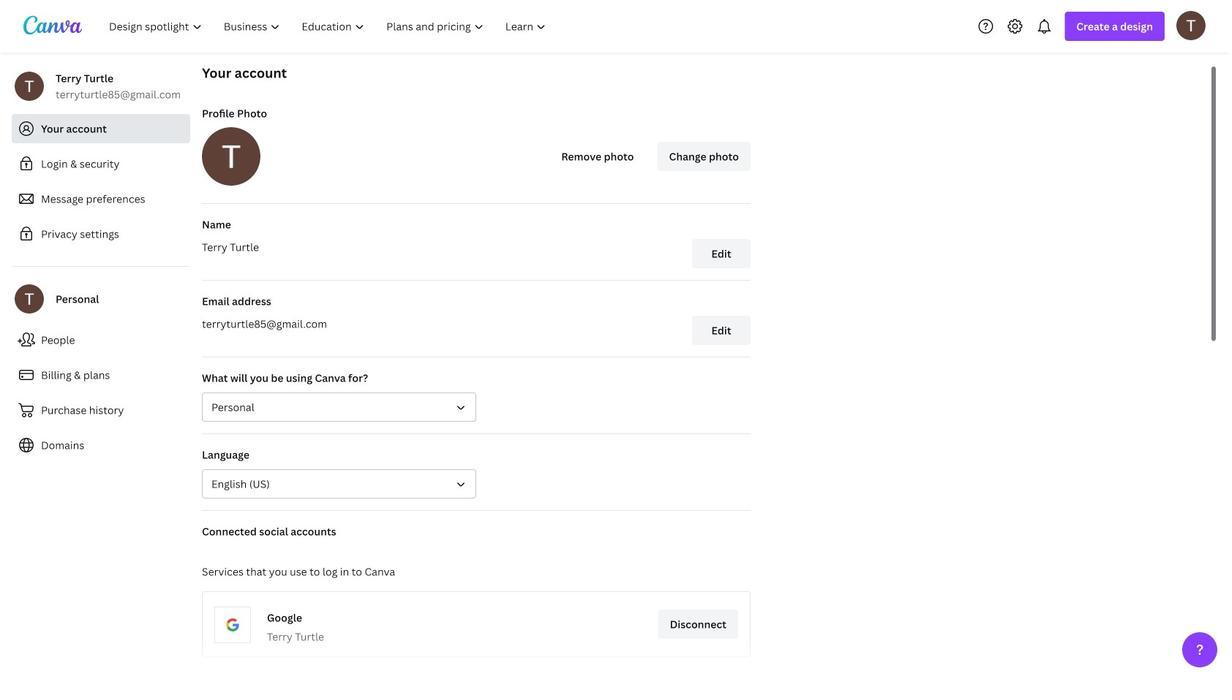 Task type: vqa. For each thing, say whether or not it's contained in the screenshot.
BUTTON
yes



Task type: locate. For each thing, give the bounding box(es) containing it.
None button
[[202, 393, 476, 422]]

top level navigation element
[[99, 12, 559, 41]]



Task type: describe. For each thing, give the bounding box(es) containing it.
terry turtle image
[[1176, 11, 1206, 40]]

Language: English (US) button
[[202, 470, 476, 499]]



